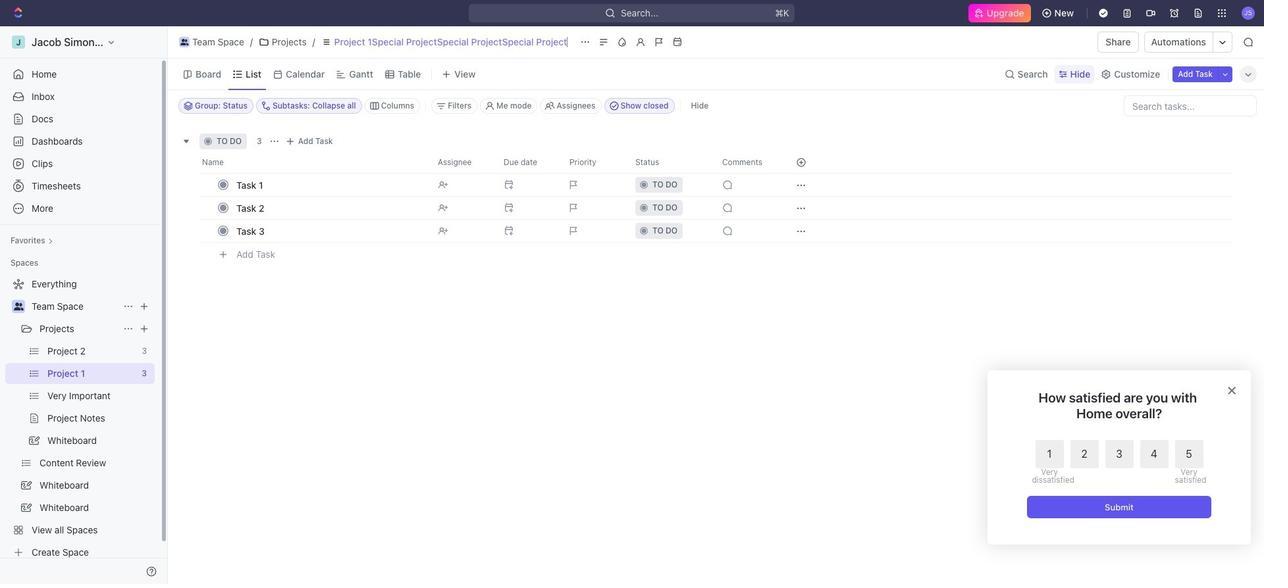 Task type: locate. For each thing, give the bounding box(es) containing it.
jacob simon's workspace, , element
[[12, 36, 25, 49]]

user group image
[[180, 39, 189, 45]]

user group image
[[14, 303, 23, 311]]

None text field
[[334, 37, 574, 47]]

tree inside sidebar navigation
[[5, 274, 155, 564]]

dialog
[[988, 371, 1252, 545]]

tree
[[5, 274, 155, 564]]

option group
[[1033, 441, 1204, 485]]



Task type: describe. For each thing, give the bounding box(es) containing it.
Search tasks... text field
[[1125, 96, 1257, 116]]

sidebar navigation
[[0, 26, 171, 585]]



Task type: vqa. For each thing, say whether or not it's contained in the screenshot.
left business time Icon
no



